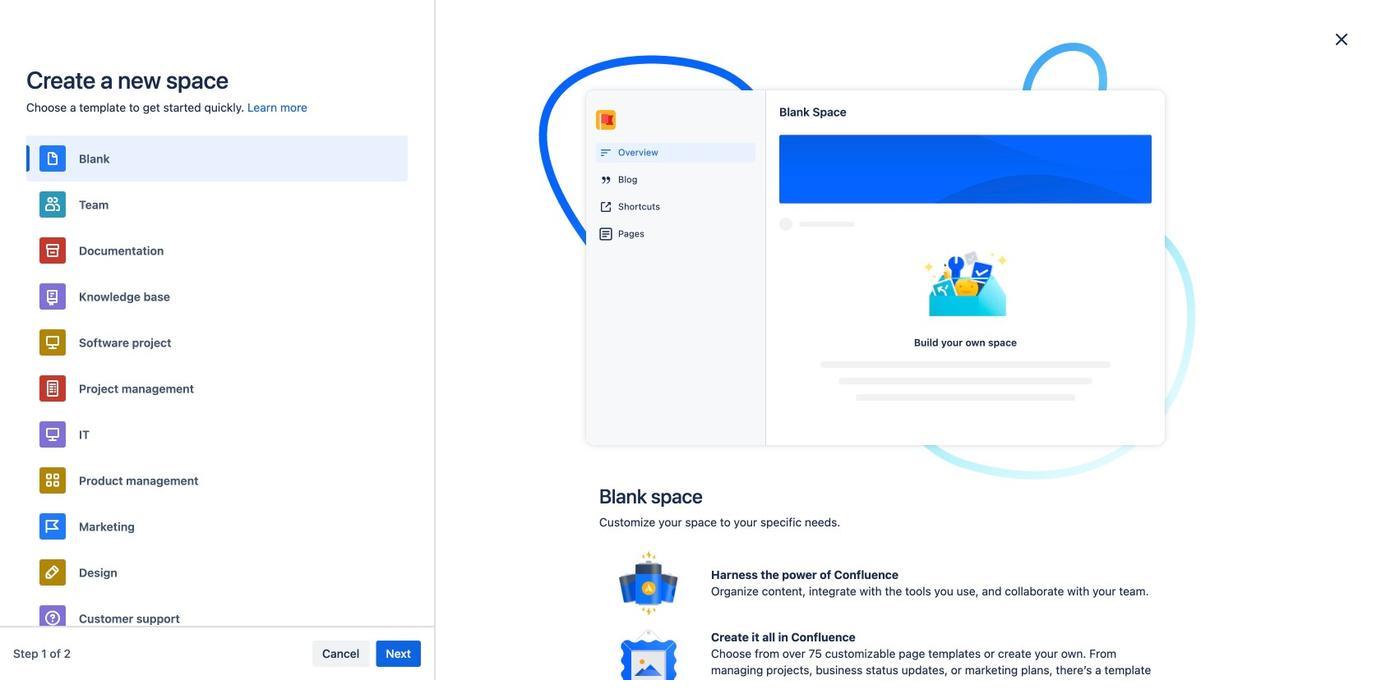 Task type: vqa. For each thing, say whether or not it's contained in the screenshot.
Button group group
yes



Task type: describe. For each thing, give the bounding box(es) containing it.
close image
[[1332, 30, 1352, 49]]

Search field
[[1069, 9, 1234, 36]]



Task type: locate. For each thing, give the bounding box(es) containing it.
button group group
[[753, 507, 821, 534]]

list
[[1237, 8, 1372, 37]]

banner
[[0, 0, 1382, 46]]

group
[[100, 72, 297, 220]]



